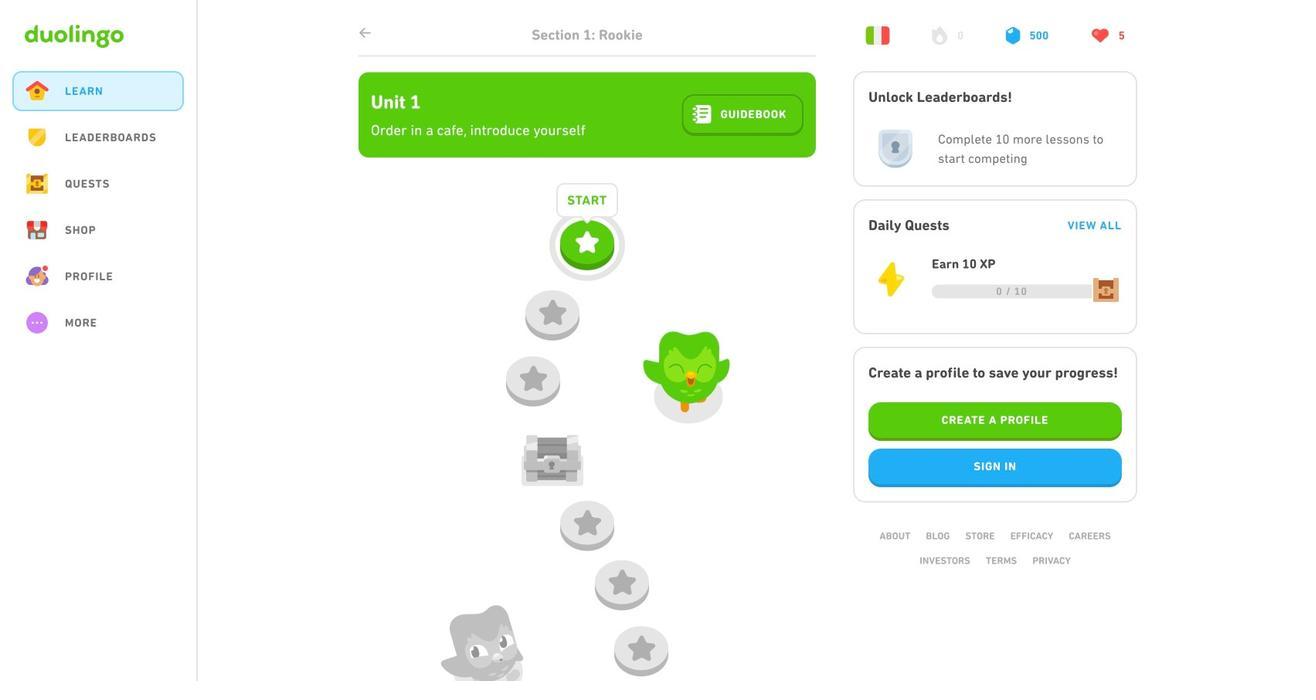 Task type: describe. For each thing, give the bounding box(es) containing it.
1 vertical spatial lesson image
[[606, 570, 639, 596]]

2 vertical spatial lesson image
[[626, 636, 658, 662]]

guidebook image
[[693, 105, 712, 124]]



Task type: vqa. For each thing, say whether or not it's contained in the screenshot.
you button
no



Task type: locate. For each thing, give the bounding box(es) containing it.
lesson 1 of 4 image
[[571, 229, 604, 256]]

0 vertical spatial lesson image
[[537, 300, 569, 326]]

chest image
[[522, 427, 584, 496]]

0 vertical spatial lesson image
[[571, 510, 604, 537]]

1 vertical spatial lesson image
[[517, 366, 550, 392]]

lesson image
[[571, 510, 604, 537], [606, 570, 639, 596], [626, 636, 658, 662]]

lesson image
[[537, 300, 569, 326], [517, 366, 550, 392]]

progress bar
[[932, 285, 1093, 299]]



